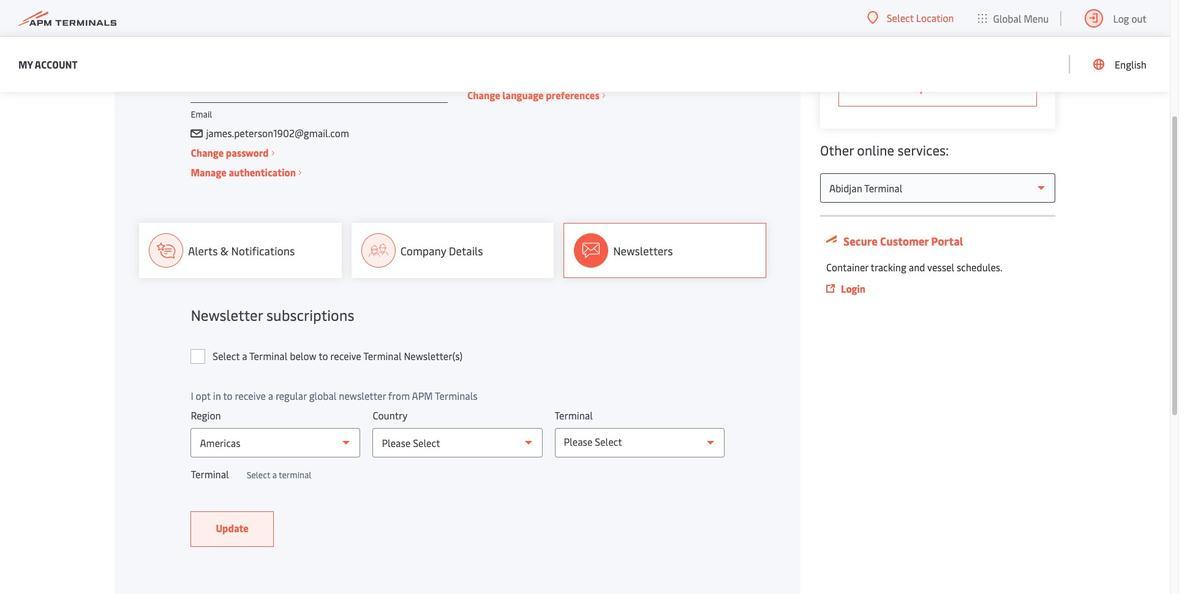 Task type: describe. For each thing, give the bounding box(es) containing it.
online
[[858, 141, 895, 159]]

preferences
[[546, 88, 600, 102]]

form
[[939, 81, 963, 94]]

select for select location
[[887, 11, 914, 25]]

change language preferences link
[[468, 88, 605, 103]]

1 vertical spatial a
[[268, 389, 273, 403]]

regular
[[276, 389, 307, 403]]

services:
[[898, 141, 950, 159]]

i opt in to receive a regular global newsletter from apm terminals
[[191, 389, 478, 403]]

please use this form if you are experiencing any difficulties logging in or creating an account.
[[839, 6, 1030, 50]]

i
[[191, 389, 194, 403]]

my account link
[[18, 57, 78, 72]]

please select
[[564, 435, 623, 449]]

open form
[[914, 81, 963, 94]]

password
[[226, 146, 269, 159]]

select location button
[[868, 11, 955, 25]]

log out link
[[1085, 0, 1147, 36]]

1 vertical spatial in
[[213, 389, 221, 403]]

menu
[[1025, 11, 1050, 25]]

manage
[[191, 165, 227, 179]]

global
[[309, 389, 337, 403]]

or
[[952, 21, 961, 35]]

difficulties
[[857, 21, 904, 35]]

below
[[290, 349, 317, 363]]

terminal left below
[[249, 349, 288, 363]]

Select a Terminal below to receive Terminal Newsletter(s) checkbox
[[191, 349, 206, 364]]

company details button
[[352, 223, 554, 278]]

alerts & notifications button
[[139, 223, 342, 278]]

this
[[888, 6, 904, 20]]

subscriptions
[[267, 305, 355, 325]]

tracking
[[871, 261, 907, 274]]

logging
[[906, 21, 939, 35]]

global menu
[[994, 11, 1050, 25]]

update button
[[191, 512, 274, 547]]

region
[[191, 409, 221, 422]]

tab list containing alerts & notifications
[[139, 223, 777, 278]]

opt
[[196, 389, 211, 403]]

schedules.
[[957, 261, 1003, 274]]

from
[[389, 389, 410, 403]]

my account
[[18, 57, 78, 71]]

authentication
[[229, 165, 296, 179]]

global
[[994, 11, 1022, 25]]

experiencing
[[974, 6, 1030, 20]]

vessel
[[928, 261, 955, 274]]

email
[[191, 108, 212, 120]]

change for change password manage authentication
[[191, 146, 224, 159]]

secure customer portal
[[842, 234, 964, 249]]

account.
[[839, 37, 876, 50]]

global menu button
[[967, 0, 1062, 36]]

are
[[957, 6, 971, 20]]

portal
[[932, 234, 964, 249]]

select a terminal
[[247, 470, 312, 481]]

alerts & notifications
[[188, 243, 295, 258]]

manage authentication link
[[191, 165, 302, 180]]

terminals
[[435, 389, 478, 403]]

terminal up please select
[[555, 409, 593, 422]]

newsletter(s)
[[404, 349, 463, 363]]



Task type: locate. For each thing, give the bounding box(es) containing it.
in
[[941, 21, 949, 35], [213, 389, 221, 403]]

1 vertical spatial change
[[191, 146, 224, 159]]

1 horizontal spatial receive
[[331, 349, 362, 363]]

please
[[839, 6, 868, 20], [564, 435, 593, 449]]

1 horizontal spatial in
[[941, 21, 949, 35]]

in right opt
[[213, 389, 221, 403]]

other
[[821, 141, 854, 159]]

2 vertical spatial a
[[273, 470, 277, 481]]

english button
[[1094, 37, 1147, 92]]

a for terminal
[[242, 349, 247, 363]]

please for please use this form if you are experiencing any difficulties logging in or creating an account.
[[839, 6, 868, 20]]

use
[[870, 6, 885, 20]]

newsletters
[[614, 243, 673, 258]]

container tracking and vessel schedules.
[[827, 261, 1003, 274]]

select location
[[887, 11, 955, 25]]

change up 'manage'
[[191, 146, 224, 159]]

company
[[401, 243, 446, 258]]

an
[[1001, 21, 1012, 35]]

terminal
[[279, 470, 312, 481]]

location
[[917, 11, 955, 25]]

any
[[839, 21, 855, 35]]

0 vertical spatial in
[[941, 21, 949, 35]]

1 horizontal spatial change
[[468, 88, 501, 102]]

terminal up from
[[364, 349, 402, 363]]

secure
[[844, 234, 878, 249]]

language
[[503, 88, 544, 102]]

select for select a terminal below to receive terminal newsletter(s)
[[213, 349, 240, 363]]

0 horizontal spatial to
[[223, 389, 233, 403]]

company details
[[401, 243, 483, 258]]

open form link
[[839, 71, 1038, 107]]

out
[[1132, 11, 1147, 25]]

1 vertical spatial please
[[564, 435, 593, 449]]

0 horizontal spatial please
[[564, 435, 593, 449]]

to right below
[[319, 349, 328, 363]]

0 vertical spatial please
[[839, 6, 868, 20]]

my
[[18, 57, 33, 71]]

0 vertical spatial change
[[468, 88, 501, 102]]

newsletter
[[339, 389, 386, 403]]

container
[[827, 261, 869, 274]]

please inside please use this form if you are experiencing any difficulties logging in or creating an account.
[[839, 6, 868, 20]]

receive left regular
[[235, 389, 266, 403]]

apm
[[412, 389, 433, 403]]

1 horizontal spatial please
[[839, 6, 868, 20]]

login
[[842, 282, 866, 295]]

1 horizontal spatial to
[[319, 349, 328, 363]]

select a terminal below to receive terminal newsletter(s)
[[213, 349, 463, 363]]

account
[[35, 57, 78, 71]]

newsletter subscriptions
[[191, 305, 355, 325]]

change
[[468, 88, 501, 102], [191, 146, 224, 159]]

0 horizontal spatial in
[[213, 389, 221, 403]]

creating
[[963, 21, 999, 35]]

english
[[1116, 58, 1147, 71]]

details
[[449, 243, 483, 258]]

0 horizontal spatial receive
[[235, 389, 266, 403]]

select for select a terminal
[[247, 470, 270, 481]]

a left terminal
[[273, 470, 277, 481]]

and
[[909, 261, 926, 274]]

change for change language preferences
[[468, 88, 501, 102]]

to right opt
[[223, 389, 233, 403]]

change language preferences
[[468, 88, 600, 102]]

change password link
[[191, 145, 274, 161]]

a down the newsletter
[[242, 349, 247, 363]]

0 horizontal spatial change
[[191, 146, 224, 159]]

notifications
[[231, 243, 295, 258]]

&
[[221, 243, 229, 258]]

change inside change language preferences link
[[468, 88, 501, 102]]

receive
[[331, 349, 362, 363], [235, 389, 266, 403]]

change left the language
[[468, 88, 501, 102]]

a for terminal
[[273, 470, 277, 481]]

alerts
[[188, 243, 218, 258]]

terminal up 'update'
[[191, 468, 229, 481]]

if
[[931, 6, 937, 20]]

in left the 'or'
[[941, 21, 949, 35]]

log
[[1114, 11, 1130, 25]]

country
[[373, 409, 408, 422]]

receive up i opt in to receive a regular global newsletter from apm terminals
[[331, 349, 362, 363]]

tab list
[[139, 223, 777, 278]]

newsletters button
[[564, 223, 767, 278]]

1 vertical spatial receive
[[235, 389, 266, 403]]

update
[[216, 522, 249, 535]]

other online services:
[[821, 141, 950, 159]]

a left regular
[[268, 389, 273, 403]]

0 vertical spatial a
[[242, 349, 247, 363]]

form
[[906, 6, 928, 20]]

customer
[[881, 234, 929, 249]]

log out
[[1114, 11, 1147, 25]]

please for please select
[[564, 435, 593, 449]]

select
[[887, 11, 914, 25], [213, 349, 240, 363], [595, 435, 623, 449], [247, 470, 270, 481]]

to
[[319, 349, 328, 363], [223, 389, 233, 403]]

open
[[914, 81, 937, 94]]

in inside please use this form if you are experiencing any difficulties logging in or creating an account.
[[941, 21, 949, 35]]

1 vertical spatial to
[[223, 389, 233, 403]]

0 vertical spatial receive
[[331, 349, 362, 363]]

0 vertical spatial to
[[319, 349, 328, 363]]

change inside change password manage authentication
[[191, 146, 224, 159]]

login link
[[827, 281, 1033, 297]]

newsletter
[[191, 305, 263, 325]]

james.peterson1902@gmail.com
[[206, 126, 349, 140]]

change password manage authentication
[[191, 146, 296, 179]]

you
[[939, 6, 955, 20]]



Task type: vqa. For each thing, say whether or not it's contained in the screenshot.
Update
yes



